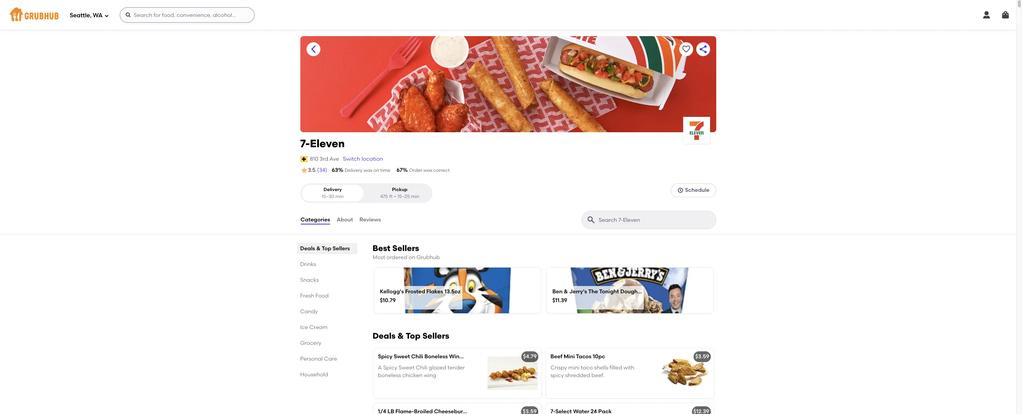 Task type: locate. For each thing, give the bounding box(es) containing it.
snacks tab
[[300, 277, 354, 285]]

categories button
[[300, 206, 331, 234]]

top
[[322, 246, 331, 252], [406, 332, 421, 341]]

3rd
[[320, 156, 328, 162]]

ave
[[330, 156, 339, 162]]

0 horizontal spatial deals & top sellers
[[300, 246, 350, 252]]

deals & top sellers up drinks tab on the left bottom of the page
[[300, 246, 350, 252]]

wing
[[424, 373, 436, 379]]

chili inside a spicy sweet chili glazed tender boneless chicken wing
[[416, 365, 427, 372]]

63
[[332, 167, 338, 174]]

0 horizontal spatial min
[[335, 194, 344, 199]]

& right 'ben'
[[564, 289, 568, 295]]

2 horizontal spatial sellers
[[423, 332, 449, 341]]

svg image
[[982, 10, 991, 20], [125, 12, 131, 18], [104, 13, 109, 18]]

1 vertical spatial svg image
[[677, 188, 684, 194]]

glazed
[[429, 365, 446, 372]]

1 horizontal spatial sellers
[[392, 244, 419, 253]]

filled
[[610, 365, 622, 372]]

1 horizontal spatial was
[[423, 168, 432, 173]]

beef
[[551, 354, 563, 361]]

chili up a spicy sweet chili glazed tender boneless chicken wing
[[411, 354, 423, 361]]

svg image
[[1001, 10, 1010, 20], [677, 188, 684, 194]]

crispy
[[551, 365, 567, 372]]

810 3rd ave
[[310, 156, 339, 162]]

1 vertical spatial chili
[[416, 365, 427, 372]]

2 min from the left
[[411, 194, 419, 199]]

schedule button
[[671, 184, 716, 198]]

delivery inside delivery 15–30 min
[[324, 187, 342, 193]]

kellogg's frosted flakes 13.5oz $10.79
[[380, 289, 461, 304]]

on inside best sellers most ordered on grubhub
[[409, 255, 415, 261]]

0 vertical spatial deals
[[300, 246, 315, 252]]

& up spicy sweet chili boneless wings 8 count
[[398, 332, 404, 341]]

mini
[[568, 365, 580, 372]]

deals
[[300, 246, 315, 252], [373, 332, 396, 341]]

ft
[[389, 194, 393, 199]]

tacos
[[576, 354, 592, 361]]

sellers up boneless
[[423, 332, 449, 341]]

correct
[[433, 168, 450, 173]]

1 vertical spatial on
[[409, 255, 415, 261]]

most
[[373, 255, 385, 261]]

magnifying glass icon image
[[586, 216, 596, 225]]

on left time
[[374, 168, 379, 173]]

$3.59
[[695, 354, 709, 361]]

deals & top sellers up spicy sweet chili boneless wings 8 count
[[373, 332, 449, 341]]

delivery was on time
[[345, 168, 390, 173]]

was for 67
[[423, 168, 432, 173]]

svg image inside 'main navigation' navigation
[[1001, 10, 1010, 20]]

seattle, wa
[[70, 12, 103, 19]]

the
[[588, 289, 598, 295]]

0 horizontal spatial deals
[[300, 246, 315, 252]]

was for 63
[[364, 168, 372, 173]]

0 vertical spatial delivery
[[345, 168, 362, 173]]

0 vertical spatial &
[[316, 246, 321, 252]]

0 vertical spatial chili
[[411, 354, 423, 361]]

beef mini tacos 10pc image
[[656, 349, 714, 399]]

2 was from the left
[[423, 168, 432, 173]]

delivery
[[345, 168, 362, 173], [324, 187, 342, 193]]

on right ordered at the left bottom of the page
[[409, 255, 415, 261]]

0 horizontal spatial top
[[322, 246, 331, 252]]

13.5oz
[[445, 289, 461, 295]]

personal care tab
[[300, 356, 354, 364]]

1 horizontal spatial top
[[406, 332, 421, 341]]

deals up drinks
[[300, 246, 315, 252]]

0 horizontal spatial &
[[316, 246, 321, 252]]

option group containing delivery 15–30 min
[[300, 184, 432, 203]]

$4.79
[[523, 354, 537, 361]]

beef mini tacos 10pc
[[551, 354, 605, 361]]

personal care
[[300, 356, 337, 363]]

cream
[[309, 325, 328, 331]]

1 vertical spatial spicy
[[383, 365, 397, 372]]

spicy inside a spicy sweet chili glazed tender boneless chicken wing
[[383, 365, 397, 372]]

a
[[378, 365, 382, 372]]

star icon image
[[300, 167, 308, 175]]

sellers inside best sellers most ordered on grubhub
[[392, 244, 419, 253]]

1 was from the left
[[364, 168, 372, 173]]

about button
[[336, 206, 353, 234]]

1 vertical spatial deals & top sellers
[[373, 332, 449, 341]]

0 horizontal spatial sellers
[[333, 246, 350, 252]]

reviews
[[360, 217, 381, 223]]

option group
[[300, 184, 432, 203]]

best
[[373, 244, 390, 253]]

was
[[364, 168, 372, 173], [423, 168, 432, 173]]

sellers inside tab
[[333, 246, 350, 252]]

delivery for 15–30
[[324, 187, 342, 193]]

Search 7-Eleven search field
[[598, 217, 714, 224]]

1 horizontal spatial delivery
[[345, 168, 362, 173]]

top inside tab
[[322, 246, 331, 252]]

a spicy sweet chili glazed tender boneless chicken wing
[[378, 365, 465, 379]]

chili up wing
[[416, 365, 427, 372]]

sellers up ordered at the left bottom of the page
[[392, 244, 419, 253]]

0 vertical spatial top
[[322, 246, 331, 252]]

fresh food
[[300, 293, 329, 300]]

1 horizontal spatial svg image
[[1001, 10, 1010, 20]]

boneless
[[378, 373, 401, 379]]

personal
[[300, 356, 323, 363]]

1 vertical spatial sweet
[[399, 365, 415, 372]]

save this restaurant image
[[682, 45, 691, 54]]

crispy mini taco shells filled with spicy shredded beef.
[[551, 365, 634, 379]]

deals & top sellers tab
[[300, 245, 354, 253]]

0 horizontal spatial delivery
[[324, 187, 342, 193]]

chili
[[411, 354, 423, 361], [416, 365, 427, 372]]

order was correct
[[409, 168, 450, 173]]

10pc
[[593, 354, 605, 361]]

0 vertical spatial deals & top sellers
[[300, 246, 350, 252]]

810 3rd ave button
[[310, 155, 340, 164]]

&
[[316, 246, 321, 252], [564, 289, 568, 295], [398, 332, 404, 341]]

time
[[380, 168, 390, 173]]

eleven
[[310, 137, 345, 150]]

2 horizontal spatial svg image
[[982, 10, 991, 20]]

reviews button
[[359, 206, 381, 234]]

frosted
[[405, 289, 425, 295]]

min right 15–30
[[335, 194, 344, 199]]

sellers up drinks tab on the left bottom of the page
[[333, 246, 350, 252]]

min inside pickup 475 ft • 15–25 min
[[411, 194, 419, 199]]

min
[[335, 194, 344, 199], [411, 194, 419, 199]]

2 horizontal spatial &
[[564, 289, 568, 295]]

& up drinks tab on the left bottom of the page
[[316, 246, 321, 252]]

was right order at the top left
[[423, 168, 432, 173]]

delivery 15–30 min
[[322, 187, 344, 199]]

0 vertical spatial spicy
[[378, 354, 392, 361]]

7-
[[300, 137, 310, 150]]

0 horizontal spatial on
[[374, 168, 379, 173]]

top up drinks tab on the left bottom of the page
[[322, 246, 331, 252]]

•
[[394, 194, 396, 199]]

spicy
[[378, 354, 392, 361], [383, 365, 397, 372]]

1 vertical spatial deals
[[373, 332, 396, 341]]

share icon image
[[698, 45, 708, 54]]

1 vertical spatial &
[[564, 289, 568, 295]]

delivery up 15–30
[[324, 187, 342, 193]]

1 min from the left
[[335, 194, 344, 199]]

1 horizontal spatial &
[[398, 332, 404, 341]]

0 horizontal spatial was
[[364, 168, 372, 173]]

1 horizontal spatial on
[[409, 255, 415, 261]]

boneless
[[425, 354, 448, 361]]

0 horizontal spatial svg image
[[677, 188, 684, 194]]

on
[[374, 168, 379, 173], [409, 255, 415, 261]]

0 vertical spatial svg image
[[1001, 10, 1010, 20]]

1 horizontal spatial svg image
[[125, 12, 131, 18]]

1 horizontal spatial min
[[411, 194, 419, 199]]

(34)
[[317, 167, 327, 174]]

ben
[[553, 289, 563, 295]]

ordered
[[387, 255, 407, 261]]

sellers
[[392, 244, 419, 253], [333, 246, 350, 252], [423, 332, 449, 341]]

min right 15–25
[[411, 194, 419, 199]]

deals & top sellers inside deals & top sellers tab
[[300, 246, 350, 252]]

top up spicy sweet chili boneless wings 8 count
[[406, 332, 421, 341]]

ice
[[300, 325, 308, 331]]

was down location
[[364, 168, 372, 173]]

spicy up boneless
[[383, 365, 397, 372]]

deals & top sellers
[[300, 246, 350, 252], [373, 332, 449, 341]]

deals up "a"
[[373, 332, 396, 341]]

delivery down switch
[[345, 168, 362, 173]]

household tab
[[300, 371, 354, 379]]

deals inside tab
[[300, 246, 315, 252]]

spicy up "a"
[[378, 354, 392, 361]]

1 vertical spatial delivery
[[324, 187, 342, 193]]



Task type: describe. For each thing, give the bounding box(es) containing it.
pickup
[[392, 187, 408, 193]]

ice cream
[[300, 325, 328, 331]]

count
[[472, 354, 487, 361]]

grubhub
[[417, 255, 440, 261]]

3.5
[[308, 167, 316, 174]]

1 horizontal spatial deals & top sellers
[[373, 332, 449, 341]]

schedule
[[685, 187, 710, 194]]

wa
[[93, 12, 103, 19]]

wings
[[449, 354, 466, 361]]

spicy
[[551, 373, 564, 379]]

0 vertical spatial on
[[374, 168, 379, 173]]

shells
[[594, 365, 608, 372]]

tender
[[448, 365, 465, 372]]

seattle,
[[70, 12, 91, 19]]

1 vertical spatial top
[[406, 332, 421, 341]]

15–30
[[322, 194, 334, 199]]

15–25
[[398, 194, 410, 199]]

mini
[[564, 354, 575, 361]]

475
[[380, 194, 388, 199]]

sweet inside a spicy sweet chili glazed tender boneless chicken wing
[[399, 365, 415, 372]]

ben & jerry's the tonight dough... $11.39
[[553, 289, 642, 304]]

chicken
[[402, 373, 423, 379]]

flakes
[[427, 289, 443, 295]]

& inside tab
[[316, 246, 321, 252]]

drinks tab
[[300, 261, 354, 269]]

beef.
[[592, 373, 604, 379]]

household
[[300, 372, 328, 379]]

care
[[324, 356, 337, 363]]

1/4 lb flame-broiled cheeseburger image
[[484, 404, 541, 415]]

7-select water 24 pack image
[[656, 404, 714, 415]]

0 vertical spatial sweet
[[394, 354, 410, 361]]

dough...
[[620, 289, 642, 295]]

save this restaurant button
[[679, 42, 693, 56]]

2 vertical spatial &
[[398, 332, 404, 341]]

svg image inside the schedule button
[[677, 188, 684, 194]]

switch
[[343, 156, 360, 162]]

grocery
[[300, 341, 321, 347]]

0 horizontal spatial svg image
[[104, 13, 109, 18]]

shredded
[[565, 373, 590, 379]]

Search for food, convenience, alcohol... search field
[[120, 7, 254, 23]]

candy
[[300, 309, 318, 315]]

subscription pass image
[[300, 156, 308, 162]]

& inside 'ben & jerry's the tonight dough... $11.39'
[[564, 289, 568, 295]]

kellogg's
[[380, 289, 404, 295]]

best sellers most ordered on grubhub
[[373, 244, 440, 261]]

1 horizontal spatial deals
[[373, 332, 396, 341]]

switch location button
[[343, 155, 383, 164]]

main navigation navigation
[[0, 0, 1016, 30]]

$11.39
[[553, 298, 567, 304]]

pickup 475 ft • 15–25 min
[[380, 187, 419, 199]]

fresh food tab
[[300, 292, 354, 300]]

fresh
[[300, 293, 314, 300]]

about
[[337, 217, 353, 223]]

candy tab
[[300, 308, 354, 316]]

grocery tab
[[300, 340, 354, 348]]

810
[[310, 156, 318, 162]]

with
[[623, 365, 634, 372]]

order
[[409, 168, 422, 173]]

caret left icon image
[[309, 45, 318, 54]]

7-eleven logo image
[[683, 117, 710, 144]]

drinks
[[300, 262, 316, 268]]

jerry's
[[569, 289, 587, 295]]

spicy sweet chili boneless wings 8 count
[[378, 354, 487, 361]]

switch location
[[343, 156, 383, 162]]

snacks
[[300, 277, 319, 284]]

8
[[467, 354, 470, 361]]

categories
[[301, 217, 330, 223]]

67
[[397, 167, 403, 174]]

spicy sweet chili boneless wings 8 count image
[[484, 349, 541, 399]]

location
[[362, 156, 383, 162]]

ice cream tab
[[300, 324, 354, 332]]

7-eleven
[[300, 137, 345, 150]]

taco
[[581, 365, 593, 372]]

$10.79
[[380, 298, 396, 304]]

tonight
[[599, 289, 619, 295]]

delivery for was
[[345, 168, 362, 173]]

min inside delivery 15–30 min
[[335, 194, 344, 199]]

food
[[315, 293, 329, 300]]



Task type: vqa. For each thing, say whether or not it's contained in the screenshot.
bottommost on
yes



